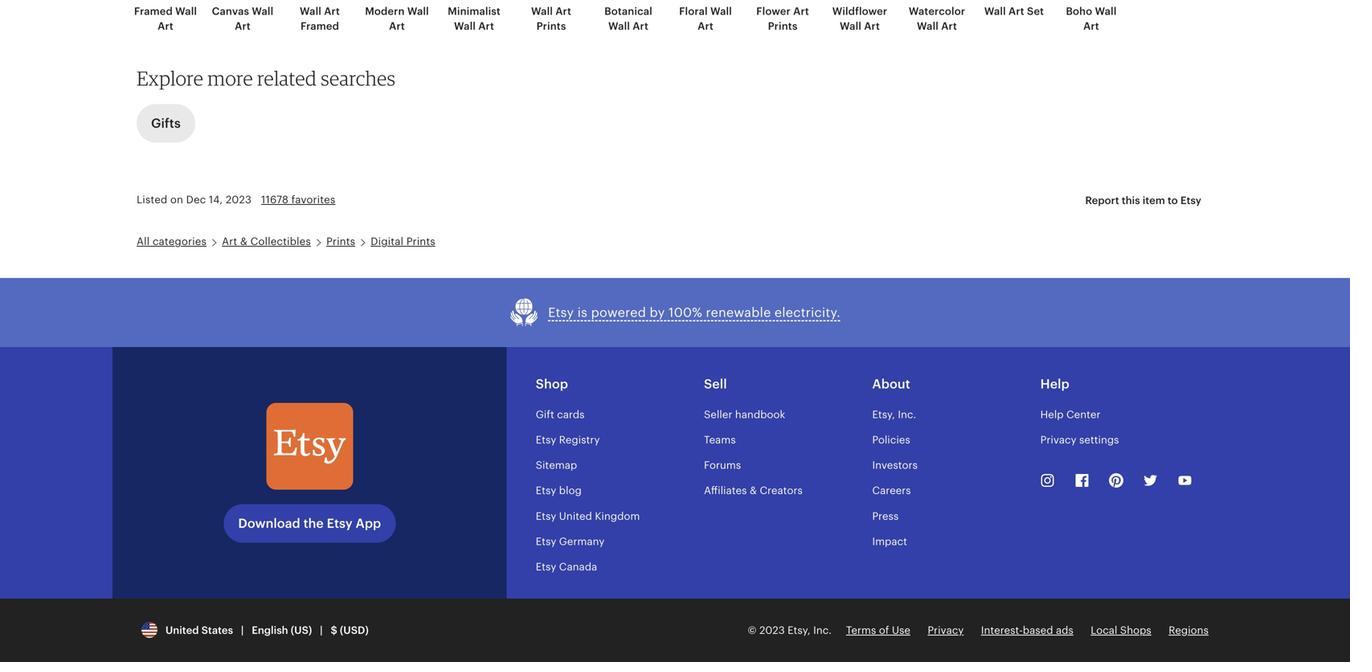 Task type: locate. For each thing, give the bounding box(es) containing it.
etsy is powered by 100% renewable electricity. button
[[510, 297, 841, 328]]

wall inside watercolor wall art
[[918, 20, 939, 32]]

art down 'canvas'
[[235, 20, 251, 32]]

is
[[578, 305, 588, 320]]

11678 favorites
[[261, 194, 336, 206]]

united down the blog at the left of page
[[559, 510, 592, 523]]

prints inside wall art prints
[[537, 20, 566, 32]]

download
[[238, 517, 301, 531]]

affiliates
[[704, 485, 747, 497]]

& left creators
[[750, 485, 757, 497]]

wall inside modern wall art
[[408, 5, 429, 17]]

1 vertical spatial framed
[[301, 20, 339, 32]]

wall art framed link
[[286, 0, 354, 33]]

gifts
[[151, 116, 181, 131]]

2 help from the top
[[1041, 409, 1064, 421]]

seller handbook
[[704, 409, 786, 421]]

terms
[[847, 625, 877, 637]]

floral wall art
[[680, 5, 732, 32]]

etsy right the
[[327, 517, 353, 531]]

framed
[[134, 5, 173, 17], [301, 20, 339, 32]]

boho wall art link
[[1058, 0, 1126, 33]]

inc. up policies link
[[898, 409, 917, 421]]

report
[[1086, 195, 1120, 207]]

art down boho
[[1084, 20, 1100, 32]]

minimalist
[[448, 5, 501, 17]]

art inside the 'minimalist wall art'
[[479, 20, 494, 32]]

related
[[257, 66, 317, 90]]

art down botanical
[[633, 20, 649, 32]]

etsy for etsy canada
[[536, 561, 557, 573]]

etsy,
[[873, 409, 896, 421], [788, 625, 811, 637]]

1 vertical spatial 2023
[[760, 625, 785, 637]]

handbook
[[736, 409, 786, 421]]

watercolor wall art
[[909, 5, 966, 32]]

wall for botanical wall art
[[609, 20, 630, 32]]

canvas
[[212, 5, 249, 17]]

wildflower wall art link
[[827, 0, 894, 33]]

0 horizontal spatial &
[[240, 236, 248, 248]]

art up explore
[[158, 20, 174, 32]]

0 vertical spatial help
[[1041, 377, 1070, 392]]

help left center
[[1041, 409, 1064, 421]]

0 horizontal spatial united
[[166, 625, 199, 637]]

privacy down help center link
[[1041, 434, 1077, 446]]

categories
[[153, 236, 207, 248]]

0 vertical spatial inc.
[[898, 409, 917, 421]]

settings
[[1080, 434, 1120, 446]]

2023 right 14,
[[226, 194, 252, 206]]

etsy canada
[[536, 561, 598, 573]]

wall right canvas wall art link
[[300, 5, 322, 17]]

wall inside botanical wall art
[[609, 20, 630, 32]]

1 vertical spatial help
[[1041, 409, 1064, 421]]

download the etsy app
[[238, 517, 381, 531]]

wall right boho
[[1096, 5, 1117, 17]]

etsy canada link
[[536, 561, 598, 573]]

policies
[[873, 434, 911, 446]]

forums
[[704, 460, 741, 472]]

art down minimalist
[[479, 20, 494, 32]]

etsy, up policies link
[[873, 409, 896, 421]]

interest-
[[982, 625, 1023, 637]]

art left modern
[[324, 5, 340, 17]]

art inside watercolor wall art
[[942, 20, 958, 32]]

wall inside wildflower wall art
[[840, 20, 862, 32]]

seller handbook link
[[704, 409, 786, 421]]

2023 right ©
[[760, 625, 785, 637]]

listed
[[137, 194, 168, 206]]

framed up explore
[[134, 5, 173, 17]]

privacy for privacy link at the right
[[928, 625, 964, 637]]

wall right 'canvas'
[[252, 5, 274, 17]]

art inside canvas wall art
[[235, 20, 251, 32]]

wall inside boho wall art
[[1096, 5, 1117, 17]]

wall right modern
[[408, 5, 429, 17]]

art inside wall art prints
[[556, 5, 572, 17]]

wall for canvas wall art
[[252, 5, 274, 17]]

1 horizontal spatial framed
[[301, 20, 339, 32]]

0 vertical spatial &
[[240, 236, 248, 248]]

watercolor
[[909, 5, 966, 17]]

2 | from the left
[[320, 625, 323, 637]]

art down modern
[[389, 20, 405, 32]]

wildflower wall art
[[833, 5, 888, 32]]

0 horizontal spatial privacy
[[928, 625, 964, 637]]

etsy blog
[[536, 485, 582, 497]]

prints down flower
[[768, 20, 798, 32]]

wall for watercolor wall art
[[918, 20, 939, 32]]

wall down botanical
[[609, 20, 630, 32]]

help
[[1041, 377, 1070, 392], [1041, 409, 1064, 421]]

etsy for etsy germany
[[536, 536, 557, 548]]

wall inside the 'minimalist wall art'
[[454, 20, 476, 32]]

canvas wall art
[[212, 5, 274, 32]]

1 horizontal spatial privacy
[[1041, 434, 1077, 446]]

wall left 'canvas'
[[175, 5, 197, 17]]

gift
[[536, 409, 555, 421]]

to
[[1168, 195, 1179, 207]]

report this item to etsy button
[[1074, 186, 1214, 215]]

prints link
[[327, 236, 356, 248]]

terms of use link
[[847, 625, 911, 637]]

1 vertical spatial &
[[750, 485, 757, 497]]

100%
[[669, 305, 703, 320]]

boho wall art
[[1067, 5, 1117, 32]]

etsy for etsy united kingdom
[[536, 510, 557, 523]]

1 horizontal spatial 2023
[[760, 625, 785, 637]]

framed inside wall art framed
[[301, 20, 339, 32]]

wall right minimalist
[[532, 5, 553, 17]]

etsy left canada
[[536, 561, 557, 573]]

wall inside floral wall art
[[711, 5, 732, 17]]

interest-based ads link
[[982, 625, 1074, 637]]

wall down wildflower
[[840, 20, 862, 32]]

press link
[[873, 510, 899, 523]]

etsy down the 'etsy blog' link
[[536, 510, 557, 523]]

etsy up etsy canada link
[[536, 536, 557, 548]]

1 horizontal spatial etsy,
[[873, 409, 896, 421]]

favorites
[[292, 194, 336, 206]]

etsy blog link
[[536, 485, 582, 497]]

wall inside canvas wall art
[[252, 5, 274, 17]]

privacy right use
[[928, 625, 964, 637]]

| right states
[[241, 625, 244, 637]]

art inside modern wall art
[[389, 20, 405, 32]]

kingdom
[[595, 510, 640, 523]]

1 horizontal spatial united
[[559, 510, 592, 523]]

& left collectibles
[[240, 236, 248, 248]]

help up help center
[[1041, 377, 1070, 392]]

etsy for etsy registry
[[536, 434, 557, 446]]

inc.
[[898, 409, 917, 421], [814, 625, 832, 637]]

more
[[208, 66, 253, 90]]

wall down watercolor
[[918, 20, 939, 32]]

privacy
[[1041, 434, 1077, 446], [928, 625, 964, 637]]

framed up related
[[301, 20, 339, 32]]

2023
[[226, 194, 252, 206], [760, 625, 785, 637]]

| left $
[[320, 625, 323, 637]]

0 vertical spatial etsy,
[[873, 409, 896, 421]]

1 vertical spatial inc.
[[814, 625, 832, 637]]

etsy down the 'gift'
[[536, 434, 557, 446]]

0 vertical spatial 2023
[[226, 194, 252, 206]]

wall inside framed wall art
[[175, 5, 197, 17]]

wall for minimalist wall art
[[454, 20, 476, 32]]

app
[[356, 517, 381, 531]]

this
[[1122, 195, 1141, 207]]

1 vertical spatial privacy
[[928, 625, 964, 637]]

1 vertical spatial united
[[166, 625, 199, 637]]

wall right floral
[[711, 5, 732, 17]]

etsy, right ©
[[788, 625, 811, 637]]

etsy registry link
[[536, 434, 600, 446]]

art down floral
[[698, 20, 714, 32]]

art down watercolor
[[942, 20, 958, 32]]

etsy right to
[[1181, 195, 1202, 207]]

art right flower
[[794, 5, 810, 17]]

etsy, inc.
[[873, 409, 917, 421]]

etsy united kingdom
[[536, 510, 640, 523]]

all categories
[[137, 236, 207, 248]]

prints left botanical wall art
[[537, 20, 566, 32]]

art & collectibles
[[222, 236, 311, 248]]

1 horizontal spatial |
[[320, 625, 323, 637]]

wall down minimalist
[[454, 20, 476, 32]]

inc. left terms
[[814, 625, 832, 637]]

etsy left the blog at the left of page
[[536, 485, 557, 497]]

etsy germany link
[[536, 536, 605, 548]]

1 vertical spatial etsy,
[[788, 625, 811, 637]]

art left botanical
[[556, 5, 572, 17]]

art down wildflower
[[865, 20, 880, 32]]

etsy left is
[[548, 305, 574, 320]]

germany
[[559, 536, 605, 548]]

1 horizontal spatial &
[[750, 485, 757, 497]]

& for art
[[240, 236, 248, 248]]

on
[[170, 194, 183, 206]]

art down 14,
[[222, 236, 237, 248]]

prints
[[537, 20, 566, 32], [768, 20, 798, 32], [327, 236, 356, 248], [407, 236, 436, 248]]

wall inside wall art prints
[[532, 5, 553, 17]]

framed inside framed wall art
[[134, 5, 173, 17]]

0 vertical spatial framed
[[134, 5, 173, 17]]

privacy for privacy settings
[[1041, 434, 1077, 446]]

0 vertical spatial privacy
[[1041, 434, 1077, 446]]

0 horizontal spatial framed
[[134, 5, 173, 17]]

0 horizontal spatial inc.
[[814, 625, 832, 637]]

|
[[241, 625, 244, 637], [320, 625, 323, 637]]

local shops link
[[1091, 625, 1152, 637]]

terms of use
[[847, 625, 911, 637]]

art inside botanical wall art
[[633, 20, 649, 32]]

united right the us icon
[[166, 625, 199, 637]]

0 horizontal spatial |
[[241, 625, 244, 637]]

canvas wall art link
[[209, 0, 277, 33]]

policies link
[[873, 434, 911, 446]]

0 vertical spatial united
[[559, 510, 592, 523]]

1 help from the top
[[1041, 377, 1070, 392]]



Task type: vqa. For each thing, say whether or not it's contained in the screenshot.
first ends from the right
no



Task type: describe. For each thing, give the bounding box(es) containing it.
flower art prints
[[757, 5, 810, 32]]

investors
[[873, 460, 918, 472]]

help for help
[[1041, 377, 1070, 392]]

boho
[[1067, 5, 1093, 17]]

etsy for etsy blog
[[536, 485, 557, 497]]

seller
[[704, 409, 733, 421]]

prints inside flower art prints
[[768, 20, 798, 32]]

interest-based ads
[[982, 625, 1074, 637]]

canada
[[559, 561, 598, 573]]

11678
[[261, 194, 289, 206]]

careers
[[873, 485, 911, 497]]

wall for modern wall art
[[408, 5, 429, 17]]

art inside wall art framed
[[324, 5, 340, 17]]

wall for wildflower wall art
[[840, 20, 862, 32]]

affiliates & creators
[[704, 485, 803, 497]]

framed wall art link
[[132, 0, 199, 33]]

wall for boho wall art
[[1096, 5, 1117, 17]]

based
[[1023, 625, 1054, 637]]

art inside floral wall art
[[698, 20, 714, 32]]

careers link
[[873, 485, 911, 497]]

renewable
[[706, 305, 771, 320]]

impact link
[[873, 536, 908, 548]]

© 2023 etsy, inc.
[[748, 625, 832, 637]]

wall art set
[[985, 5, 1045, 17]]

of
[[879, 625, 890, 637]]

floral wall art link
[[672, 0, 740, 33]]

searches
[[321, 66, 396, 90]]

flower
[[757, 5, 791, 17]]

privacy settings
[[1041, 434, 1120, 446]]

1 | from the left
[[241, 625, 244, 637]]

art inside wildflower wall art
[[865, 20, 880, 32]]

explore
[[137, 66, 204, 90]]

explore more related searches
[[137, 66, 396, 90]]

wall inside wall art framed
[[300, 5, 322, 17]]

14,
[[209, 194, 223, 206]]

us image
[[142, 622, 158, 639]]

gift cards link
[[536, 409, 585, 421]]

digital prints
[[371, 236, 436, 248]]

etsy registry
[[536, 434, 600, 446]]

english
[[252, 625, 288, 637]]

0 horizontal spatial 2023
[[226, 194, 252, 206]]

modern wall art
[[365, 5, 429, 32]]

report this item to etsy
[[1086, 195, 1202, 207]]

blog
[[559, 485, 582, 497]]

1 horizontal spatial inc.
[[898, 409, 917, 421]]

botanical
[[605, 5, 653, 17]]

art inside flower art prints
[[794, 5, 810, 17]]

by
[[650, 305, 665, 320]]

wall art set link
[[981, 0, 1049, 19]]

etsy is powered by 100% renewable electricity.
[[548, 305, 841, 320]]

download the etsy app link
[[224, 505, 396, 543]]

states
[[202, 625, 233, 637]]

teams
[[704, 434, 736, 446]]

prints right digital
[[407, 236, 436, 248]]

etsy for etsy is powered by 100% renewable electricity.
[[548, 305, 574, 320]]

digital prints link
[[371, 236, 436, 248]]

wall art prints
[[532, 5, 572, 32]]

minimalist wall art
[[448, 5, 501, 32]]

privacy link
[[928, 625, 964, 637]]

privacy settings link
[[1041, 434, 1120, 446]]

prints left digital
[[327, 236, 356, 248]]

art inside boho wall art
[[1084, 20, 1100, 32]]

gift cards
[[536, 409, 585, 421]]

wildflower
[[833, 5, 888, 17]]

wall for framed wall art
[[175, 5, 197, 17]]

modern
[[365, 5, 405, 17]]

ads
[[1057, 625, 1074, 637]]

art inside framed wall art
[[158, 20, 174, 32]]

wall left set
[[985, 5, 1007, 17]]

framed wall art
[[134, 5, 197, 32]]

united states   |   english (us)   |   $ (usd)
[[160, 625, 369, 637]]

all categories link
[[137, 236, 207, 248]]

press
[[873, 510, 899, 523]]

investors link
[[873, 460, 918, 472]]

shop
[[536, 377, 569, 392]]

the
[[304, 517, 324, 531]]

& for affiliates
[[750, 485, 757, 497]]

local shops
[[1091, 625, 1152, 637]]

digital
[[371, 236, 404, 248]]

about
[[873, 377, 911, 392]]

etsy united kingdom link
[[536, 510, 640, 523]]

floral
[[680, 5, 708, 17]]

modern wall art link
[[363, 0, 431, 33]]

forums link
[[704, 460, 741, 472]]

regions
[[1169, 625, 1209, 637]]

flower art prints link
[[749, 0, 817, 33]]

cards
[[557, 409, 585, 421]]

item
[[1143, 195, 1166, 207]]

art left set
[[1009, 5, 1025, 17]]

wall for floral wall art
[[711, 5, 732, 17]]

gifts link
[[137, 104, 195, 143]]

minimalist wall art link
[[441, 0, 508, 33]]

0 horizontal spatial etsy,
[[788, 625, 811, 637]]

help for help center
[[1041, 409, 1064, 421]]

listed on dec 14, 2023
[[137, 194, 252, 206]]

sitemap
[[536, 460, 577, 472]]

(us)
[[291, 625, 312, 637]]

impact
[[873, 536, 908, 548]]

(usd)
[[340, 625, 369, 637]]



